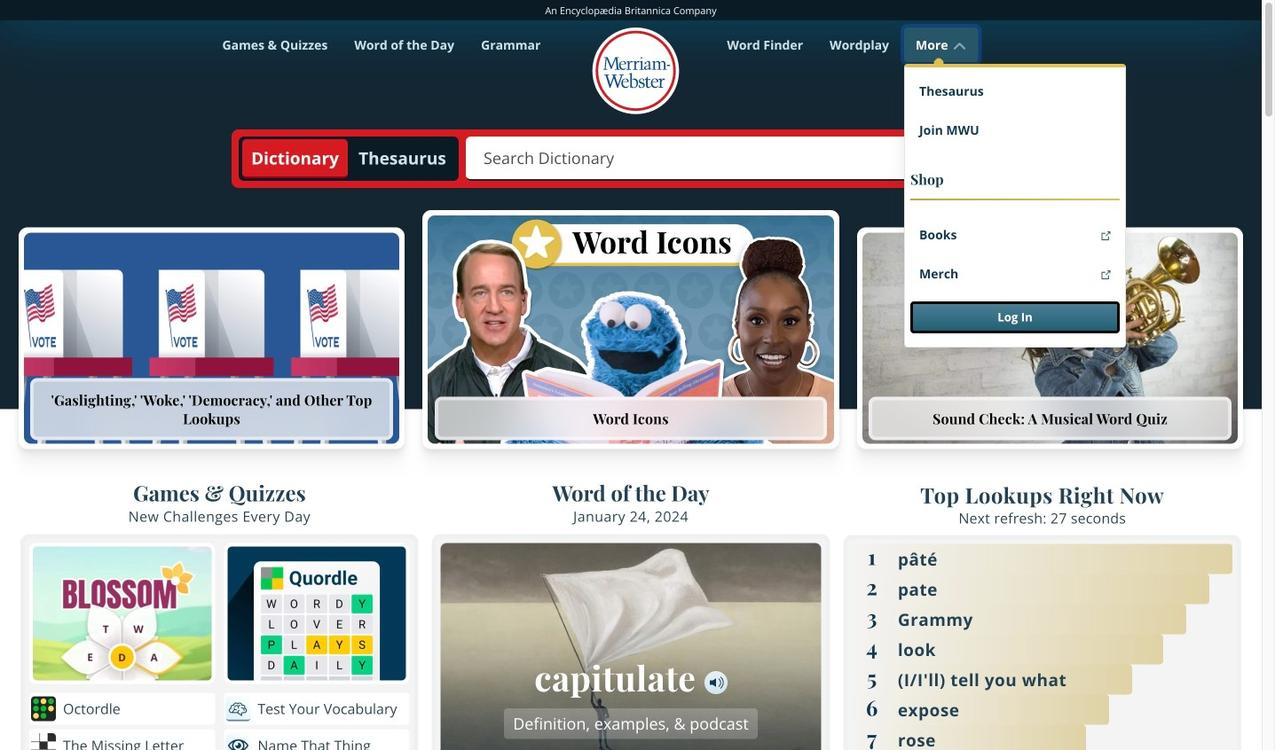 Task type: locate. For each thing, give the bounding box(es) containing it.
Search search field
[[466, 137, 1023, 181]]

girl playing trumpet image
[[863, 233, 1238, 444]]

listen to the pronunciation of capitulate image
[[704, 672, 728, 695]]

merriam webster - established 1828 image
[[591, 28, 680, 116]]

person waving the white flag image
[[441, 544, 821, 751]]



Task type: vqa. For each thing, say whether or not it's contained in the screenshot.
Girl Playing Trumpet image
yes



Task type: describe. For each thing, give the bounding box(es) containing it.
octordle icon 8 dots image
[[31, 697, 56, 722]]

vocab quiz brain speech bubble icon image
[[226, 697, 251, 722]]

blossom game flower image image
[[33, 547, 212, 681]]

name that thing eye icon image
[[226, 734, 251, 751]]

quordle game word lover plays daily image
[[227, 547, 406, 681]]

alt 65ae8b03ef00c image
[[24, 233, 399, 444]]

word icons image
[[428, 216, 834, 444]]

missing letter crossword icon image
[[31, 734, 56, 751]]



